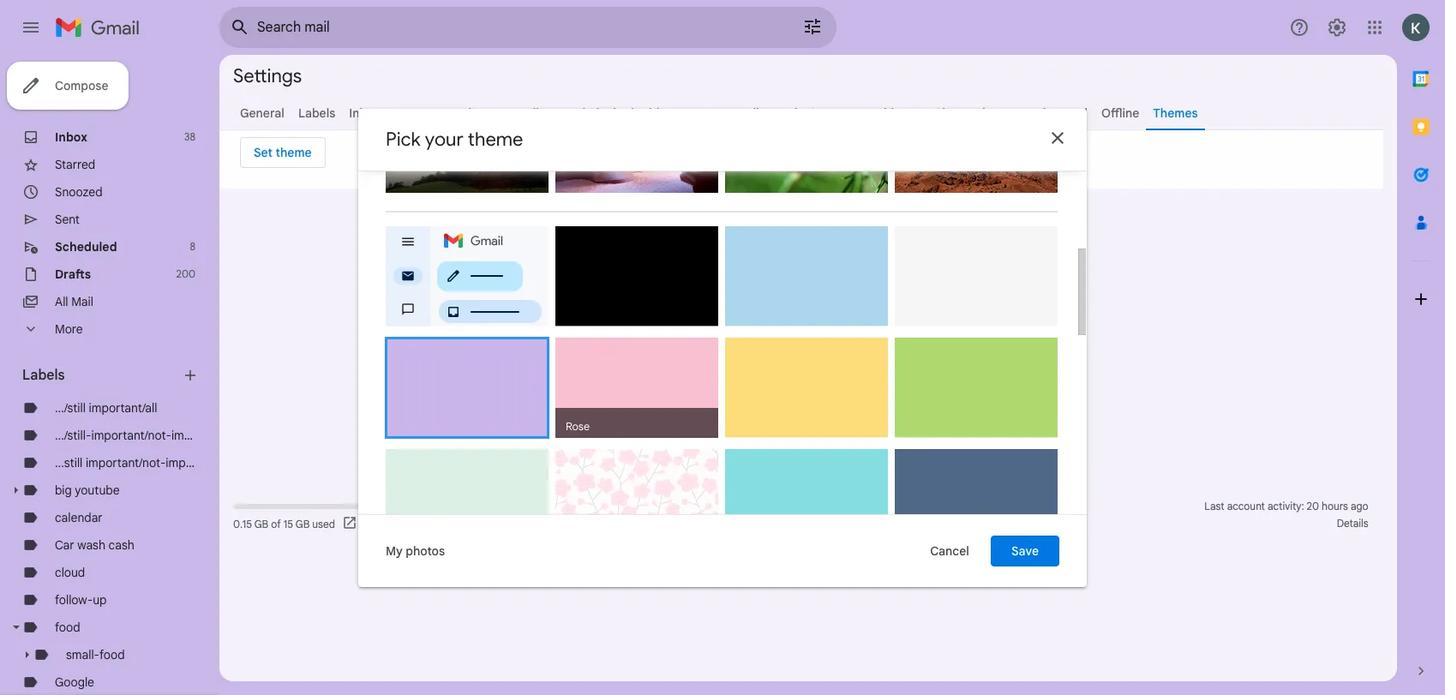 Task type: vqa. For each thing, say whether or not it's contained in the screenshot.
Sunny Lush link
no



Task type: describe. For each thing, give the bounding box(es) containing it.
and for filters
[[564, 105, 585, 121]]

starred
[[55, 157, 95, 172]]

snoozed link
[[55, 184, 103, 200]]

cleron
[[439, 190, 471, 204]]

search mail image
[[225, 12, 255, 43]]

gmail image
[[55, 10, 148, 45]]

lavender option
[[386, 337, 549, 449]]

ons
[[900, 105, 920, 121]]

sent link
[[55, 212, 80, 227]]

0 vertical spatial food
[[55, 620, 80, 635]]

important/not- for ...still
[[86, 455, 166, 471]]

all mail
[[55, 294, 93, 309]]

google link
[[55, 675, 94, 690]]

and for accounts
[[450, 105, 472, 121]]

add-
[[872, 105, 900, 121]]

1 gb from the left
[[254, 517, 268, 530]]

big
[[55, 483, 72, 498]]

main menu image
[[21, 17, 41, 38]]

2 romain from the left
[[753, 190, 789, 204]]

filters and blocked addresses link
[[526, 105, 696, 121]]

big youtube
[[55, 483, 120, 498]]

pick your theme heading
[[386, 127, 523, 150]]

labels link
[[298, 105, 335, 121]]

...still important/not-important link
[[55, 455, 219, 471]]

labels for labels heading
[[22, 367, 65, 384]]

forwarding and pop/imap
[[710, 105, 858, 121]]

small-food link
[[66, 647, 125, 663]]

general link
[[240, 105, 284, 121]]

labels navigation
[[0, 55, 225, 695]]

15
[[283, 517, 293, 530]]

8
[[190, 240, 195, 253]]

add-ons
[[872, 105, 920, 121]]

by: romain guy for 1st by: romain guy option from right
[[735, 190, 812, 204]]

.../still-
[[55, 428, 91, 443]]

dark option
[[555, 226, 718, 339]]

.../still important/all link
[[55, 400, 157, 416]]

my photos button
[[372, 535, 459, 566]]

follow-up
[[55, 592, 107, 608]]

cash
[[109, 537, 134, 553]]

lavender
[[398, 433, 444, 447]]

default
[[396, 324, 432, 337]]

car
[[55, 537, 74, 553]]

more
[[55, 321, 83, 337]]

mail
[[71, 294, 93, 309]]

footer containing terms
[[219, 498, 1383, 532]]

38
[[184, 130, 195, 143]]

scheduled link
[[55, 239, 117, 255]]

seafoam option
[[725, 449, 888, 549]]

20
[[1307, 500, 1319, 513]]

by: mike cleron
[[396, 190, 471, 204]]

program
[[801, 500, 841, 513]]

pick your theme
[[386, 127, 523, 150]]

pick
[[386, 127, 421, 150]]

...still important/not-important
[[55, 455, 219, 471]]

chat and meet
[[934, 105, 1017, 121]]

sent
[[55, 212, 80, 227]]

youtube
[[75, 483, 120, 498]]

all
[[55, 294, 68, 309]]

important/not- for .../still-
[[91, 428, 171, 443]]

1 by: romain guy option from the left
[[555, 92, 718, 205]]

details
[[1337, 517, 1369, 530]]

filters
[[526, 105, 561, 121]]

terms
[[723, 500, 751, 513]]

by: for 1st by: romain guy option from right
[[735, 190, 751, 204]]

default option
[[386, 226, 549, 339]]

themes
[[1153, 105, 1198, 121]]

photos
[[406, 543, 445, 558]]

blue
[[735, 324, 757, 337]]

used
[[312, 517, 335, 530]]

cloud
[[55, 565, 85, 580]]

rose
[[566, 420, 590, 434]]

food link
[[55, 620, 80, 635]]

add-ons link
[[872, 105, 920, 121]]

dusk option
[[895, 449, 1058, 549]]

.../still-important/not-important
[[55, 428, 225, 443]]

important for ...still important/not-important
[[166, 455, 219, 471]]

hours
[[1322, 500, 1348, 513]]

starred link
[[55, 157, 95, 172]]

small-food
[[66, 647, 125, 663]]

inbox link inside labels navigation
[[55, 129, 87, 145]]

policies
[[844, 500, 879, 513]]

offline
[[1101, 105, 1139, 121]]

2 gb from the left
[[296, 517, 310, 530]]

.../still
[[55, 400, 86, 416]]

inbox for the topmost inbox link
[[349, 105, 380, 121]]

dark
[[566, 324, 589, 337]]

import
[[475, 105, 513, 121]]

car wash cash link
[[55, 537, 134, 553]]

follow-up link
[[55, 592, 107, 608]]

general
[[240, 105, 284, 121]]

wasabi option
[[895, 337, 1058, 450]]

rose option
[[555, 337, 718, 438]]

soft
[[905, 324, 925, 337]]

1 romain from the left
[[584, 190, 620, 204]]



Task type: locate. For each thing, give the bounding box(es) containing it.
cherry blossom option
[[555, 449, 718, 549]]

1 vertical spatial important
[[166, 455, 219, 471]]

of
[[271, 517, 281, 530]]

.../still-important/not-important link
[[55, 428, 225, 443]]

gb right 15
[[296, 517, 310, 530]]

inbox link up starred
[[55, 129, 87, 145]]

...still
[[55, 455, 83, 471]]

snoozed
[[55, 184, 103, 200]]

important/not- up ...still important/not-important "link" at the bottom left
[[91, 428, 171, 443]]

advanced search options image
[[795, 9, 830, 44]]

1 by: from the left
[[396, 190, 411, 204]]

compose button
[[7, 62, 129, 110]]

important/not- down .../still-important/not-important link
[[86, 455, 166, 471]]

by: romain guy for second by: romain guy option from the right
[[566, 190, 642, 204]]

labels for the labels link
[[298, 105, 335, 121]]

wasabi
[[905, 435, 941, 449]]

car wash cash
[[55, 537, 134, 553]]

program policies link
[[801, 500, 879, 513]]

settings image
[[1327, 17, 1347, 38]]

2 and from the left
[[564, 105, 585, 121]]

soft gray option
[[895, 226, 1058, 339]]

1 horizontal spatial food
[[99, 647, 125, 663]]

important
[[171, 428, 225, 443], [166, 455, 219, 471]]

inbox up starred
[[55, 129, 87, 145]]

3 by: from the left
[[735, 190, 751, 204]]

inbox link right the labels link
[[349, 105, 380, 121]]

1 horizontal spatial labels
[[298, 105, 335, 121]]

by: romain guy down forwarding and pop/imap
[[735, 190, 812, 204]]

by: inside by: mike cleron option
[[396, 190, 411, 204]]

last
[[1205, 500, 1225, 513]]

accounts and import
[[394, 105, 513, 121]]

important/all
[[89, 400, 157, 416]]

mustard
[[735, 435, 776, 449]]

1 horizontal spatial inbox link
[[349, 105, 380, 121]]

labels
[[298, 105, 335, 121], [22, 367, 65, 384]]

romain down forwarding and pop/imap
[[753, 190, 789, 204]]

1 horizontal spatial by: romain guy option
[[725, 92, 888, 205]]

0 vertical spatial inbox
[[349, 105, 380, 121]]

2 horizontal spatial by:
[[735, 190, 751, 204]]

0.15 gb of 15 gb used
[[233, 517, 335, 530]]

0 horizontal spatial food
[[55, 620, 80, 635]]

footer
[[219, 498, 1383, 532]]

terms link
[[723, 500, 751, 513]]

guy
[[622, 190, 642, 204], [792, 190, 812, 204]]

more button
[[0, 315, 206, 343]]

settings
[[233, 64, 302, 87]]

inbox right the labels link
[[349, 105, 380, 121]]

gray
[[928, 324, 951, 337]]

and
[[450, 105, 472, 121], [564, 105, 585, 121], [776, 105, 798, 121], [964, 105, 985, 121]]

themes link
[[1153, 105, 1198, 121]]

wash
[[77, 537, 105, 553]]

by: for by: mike cleron option
[[396, 190, 411, 204]]

1 horizontal spatial guy
[[792, 190, 812, 204]]

guy for 1st by: romain guy option from right
[[792, 190, 812, 204]]

soft gray
[[905, 324, 951, 337]]

None search field
[[219, 7, 837, 48]]

1 horizontal spatial romain
[[753, 190, 789, 204]]

important down .../still-important/not-important link
[[166, 455, 219, 471]]

2 by: from the left
[[566, 190, 581, 204]]

offline link
[[1101, 105, 1139, 121]]

mustard option
[[725, 337, 888, 450]]

mike
[[414, 190, 437, 204]]

compose
[[55, 78, 108, 93]]

account
[[1227, 500, 1265, 513]]

guy for second by: romain guy option from the right
[[622, 190, 642, 204]]

labels right general link
[[298, 105, 335, 121]]

filters and blocked addresses
[[526, 105, 696, 121]]

1 horizontal spatial by:
[[566, 190, 581, 204]]

0 horizontal spatial gb
[[254, 517, 268, 530]]

theme
[[468, 127, 523, 150]]

1 guy from the left
[[622, 190, 642, 204]]

0 vertical spatial important
[[171, 428, 225, 443]]

pick your theme alert dialog
[[358, 92, 1087, 587]]

blue option
[[725, 226, 888, 339]]

chat
[[934, 105, 961, 121]]

and for chat
[[964, 105, 985, 121]]

last account activity: 20 hours ago details
[[1205, 500, 1369, 530]]

gb
[[254, 517, 268, 530], [296, 517, 310, 530]]

follow-
[[55, 592, 93, 608]]

important for .../still-important/not-important
[[171, 428, 225, 443]]

and right filters
[[564, 105, 585, 121]]

and for forwarding
[[776, 105, 798, 121]]

small-
[[66, 647, 100, 663]]

1 vertical spatial important/not-
[[86, 455, 166, 471]]

drafts link
[[55, 267, 91, 282]]

pop/imap
[[801, 105, 858, 121]]

calendar link
[[55, 510, 103, 525]]

0 horizontal spatial by:
[[396, 190, 411, 204]]

labels up .../still
[[22, 367, 65, 384]]

important/not-
[[91, 428, 171, 443], [86, 455, 166, 471]]

gb left of
[[254, 517, 268, 530]]

3 and from the left
[[776, 105, 798, 121]]

1 by: romain guy from the left
[[566, 190, 642, 204]]

0 horizontal spatial inbox
[[55, 129, 87, 145]]

1 vertical spatial inbox
[[55, 129, 87, 145]]

cloud link
[[55, 565, 85, 580]]

200
[[176, 267, 195, 280]]

.../still important/all
[[55, 400, 157, 416]]

inbox inside labels navigation
[[55, 129, 87, 145]]

google
[[55, 675, 94, 690]]

inbox for inbox link inside the labels navigation
[[55, 129, 87, 145]]

forwarding and pop/imap link
[[710, 105, 858, 121]]

scheduled
[[55, 239, 117, 255]]

details link
[[1337, 517, 1369, 530]]

2 by: romain guy from the left
[[735, 190, 812, 204]]

1 and from the left
[[450, 105, 472, 121]]

my photos
[[386, 543, 445, 558]]

big youtube link
[[55, 483, 120, 498]]

forwarding
[[710, 105, 773, 121]]

1 horizontal spatial by: romain guy
[[735, 190, 812, 204]]

romain down filters and blocked addresses link
[[584, 190, 620, 204]]

romain
[[584, 190, 620, 204], [753, 190, 789, 204]]

0 horizontal spatial inbox link
[[55, 129, 87, 145]]

by: romain guy down filters and blocked addresses link
[[566, 190, 642, 204]]

0 horizontal spatial labels
[[22, 367, 65, 384]]

1 vertical spatial labels
[[22, 367, 65, 384]]

inbox
[[349, 105, 380, 121], [55, 129, 87, 145]]

and up pick your theme
[[450, 105, 472, 121]]

0 horizontal spatial romain
[[584, 190, 620, 204]]

your
[[425, 127, 463, 150]]

drafts
[[55, 267, 91, 282]]

chat and meet link
[[934, 105, 1017, 121]]

by: mike cleron option
[[386, 92, 549, 205]]

ago
[[1351, 500, 1369, 513]]

4 and from the left
[[964, 105, 985, 121]]

and right the chat
[[964, 105, 985, 121]]

all mail link
[[55, 294, 93, 309]]

0 vertical spatial labels
[[298, 105, 335, 121]]

tab list
[[1397, 55, 1445, 633]]

0 horizontal spatial by: romain guy
[[566, 190, 642, 204]]

and left the pop/imap
[[776, 105, 798, 121]]

0 vertical spatial inbox link
[[349, 105, 380, 121]]

up
[[93, 592, 107, 608]]

labels inside labels navigation
[[22, 367, 65, 384]]

blocked
[[589, 105, 634, 121]]

spearmint option
[[386, 449, 549, 549]]

0 horizontal spatial by: romain guy option
[[555, 92, 718, 205]]

follow link to manage storage image
[[342, 515, 359, 532]]

2 guy from the left
[[792, 190, 812, 204]]

advanced link
[[1031, 105, 1088, 121]]

program policies
[[801, 500, 879, 513]]

1 horizontal spatial inbox
[[349, 105, 380, 121]]

2 by: romain guy option from the left
[[725, 92, 888, 205]]

1 vertical spatial inbox link
[[55, 129, 87, 145]]

1 horizontal spatial gb
[[296, 517, 310, 530]]

labels heading
[[22, 367, 182, 384]]

calendar
[[55, 510, 103, 525]]

my
[[386, 543, 403, 558]]

meet
[[988, 105, 1017, 121]]

1 vertical spatial food
[[99, 647, 125, 663]]

0 vertical spatial important/not-
[[91, 428, 171, 443]]

by: for second by: romain guy option from the right
[[566, 190, 581, 204]]

by: romain guy option
[[555, 92, 718, 205], [725, 92, 888, 205]]

important up ...still important/not-important "link" at the bottom left
[[171, 428, 225, 443]]

0.15
[[233, 517, 252, 530]]

addresses
[[637, 105, 696, 121]]

0 horizontal spatial guy
[[622, 190, 642, 204]]



